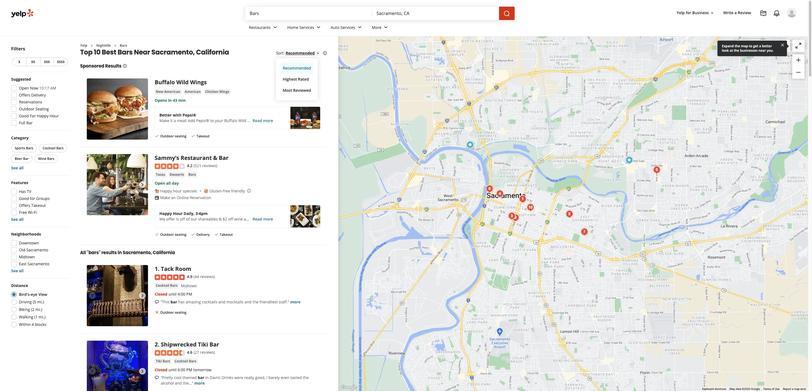 Task type: vqa. For each thing, say whether or not it's contained in the screenshot.
the bottommost halal?
no



Task type: locate. For each thing, give the bounding box(es) containing it.
buffalo
[[155, 79, 175, 86], [224, 118, 237, 123]]

takeout
[[197, 134, 210, 139], [31, 203, 46, 208], [220, 232, 233, 237]]

better
[[763, 44, 773, 48]]

1 until from the top
[[169, 292, 177, 297]]

until left 4:00
[[169, 292, 177, 297]]

make for make an online reservation
[[160, 195, 170, 200]]

2 good from the top
[[19, 196, 29, 201]]

0 horizontal spatial more link
[[194, 381, 205, 386]]

None field
[[250, 10, 368, 16], [377, 10, 495, 16]]

"bars"
[[87, 250, 101, 256]]

pm for room
[[187, 292, 192, 297]]

of left use
[[772, 388, 775, 391]]

2 . from the top
[[158, 341, 160, 349]]

3 slideshow element from the top
[[87, 265, 148, 327]]

$$$$ button
[[54, 58, 68, 66]]

recommended up recommended button
[[286, 51, 315, 56]]

0 vertical spatial next image
[[139, 182, 146, 188]]

2 vertical spatial see
[[11, 268, 18, 274]]

for left 'business'
[[687, 10, 692, 15]]

a right get
[[760, 44, 762, 48]]

see all down east
[[11, 268, 24, 274]]

&
[[213, 154, 218, 162], [219, 217, 222, 222]]

pepsi®
[[183, 113, 196, 118], [196, 118, 209, 123]]

projects image
[[761, 10, 767, 17]]

see down beer
[[11, 165, 18, 171]]

group
[[793, 54, 805, 79], [9, 77, 69, 128], [10, 135, 69, 171], [9, 180, 69, 223], [9, 232, 69, 274]]

keyboard
[[703, 388, 714, 391]]

0 vertical spatial sacramento
[[26, 248, 48, 253]]

reviewed
[[293, 88, 311, 93]]

bar left has
[[171, 300, 177, 305]]

the
[[735, 44, 741, 48], [735, 48, 740, 53], [253, 300, 259, 305], [303, 375, 309, 381]]

1 off from the left
[[180, 217, 185, 222]]

opens
[[155, 98, 167, 103]]

None search field
[[245, 7, 516, 20]]

expand map image
[[796, 42, 803, 49]]

see up distance
[[11, 268, 18, 274]]

driving (5 mi.)
[[19, 300, 44, 305]]

3 see all button from the top
[[11, 268, 24, 274]]

"this bar has amazing cocktails and mocktails and the friendliest staff." more
[[161, 300, 301, 305]]

.
[[158, 265, 160, 273], [158, 341, 160, 349]]

next image for make an online reservation
[[139, 182, 146, 188]]

good for good for happy hour
[[19, 113, 29, 119]]

see
[[11, 165, 18, 171], [11, 217, 18, 222], [11, 268, 18, 274]]

daily,
[[184, 211, 195, 216]]

2 see all button from the top
[[11, 217, 24, 222]]

cocktail bars down 4.9 star rating image
[[156, 283, 178, 288]]

outdoor down reservations
[[19, 106, 34, 112]]

0 vertical spatial .
[[158, 265, 160, 273]]

happy down seating
[[37, 113, 49, 119]]

0 vertical spatial in
[[168, 98, 172, 103]]

bar inside button
[[23, 157, 29, 161]]

2 24 chevron down v2 image from the left
[[316, 24, 322, 31]]

1 read from the top
[[253, 118, 262, 123]]

search as map moves
[[748, 43, 788, 49]]

0 vertical spatial until
[[169, 292, 177, 297]]

1 horizontal spatial 24 chevron down v2 image
[[316, 24, 322, 31]]

2 services from the left
[[341, 25, 355, 30]]

2 until from the top
[[169, 367, 177, 373]]

1 next image from the top
[[139, 182, 146, 188]]

reviews) right (44
[[200, 274, 215, 280]]

offers up free
[[19, 203, 30, 208]]

cocktail bars button
[[39, 144, 67, 153], [155, 283, 179, 289], [174, 359, 198, 364]]

frank image
[[510, 212, 522, 223]]

map region
[[270, 0, 813, 392]]

see all button down free
[[11, 217, 24, 222]]

mi.) right (2
[[35, 307, 42, 312]]

1 none field from the left
[[250, 10, 368, 16]]

2 vertical spatial reviews)
[[200, 350, 215, 355]]

all
[[19, 165, 24, 171], [166, 181, 171, 186], [19, 217, 24, 222], [19, 268, 24, 274]]

1 vertical spatial mi.)
[[35, 307, 42, 312]]

1 horizontal spatial california
[[196, 48, 229, 57]]

3 see all from the top
[[11, 268, 24, 274]]

1 vertical spatial california
[[153, 250, 175, 256]]

2 american from the left
[[185, 90, 201, 94]]

cocktail bars link
[[155, 283, 179, 289], [174, 359, 198, 364]]

outdoor down offer
[[160, 232, 174, 237]]

16 checkmark v2 image
[[191, 134, 196, 138], [214, 232, 219, 237]]

0 horizontal spatial map
[[742, 44, 749, 48]]

2 vertical spatial seating
[[175, 311, 187, 315]]

0 horizontal spatial wings
[[190, 79, 207, 86]]

1 vertical spatial good
[[19, 196, 29, 201]]

1 vertical spatial sacramento
[[28, 261, 49, 267]]

more link
[[368, 20, 394, 36]]

all left day
[[166, 181, 171, 186]]

old
[[19, 248, 25, 253]]

drinks
[[222, 375, 234, 381]]

recommended for recommended dropdown button
[[286, 51, 315, 56]]

1 vertical spatial pm
[[187, 367, 192, 373]]

0 horizontal spatial cocktail
[[43, 146, 55, 151]]

as
[[761, 43, 765, 49]]

0 horizontal spatial bar
[[171, 300, 177, 305]]

american button
[[184, 89, 202, 95]]

mi.)
[[37, 300, 44, 305], [35, 307, 42, 312], [39, 315, 45, 320]]

wild
[[177, 79, 189, 86], [239, 118, 246, 123]]

cocktail bars for cocktail bars link to the bottom
[[175, 359, 197, 364]]

2 read from the top
[[253, 217, 262, 222]]

16 chevron down v2 image
[[711, 11, 715, 15], [316, 51, 321, 55]]

2 slideshow element from the top
[[87, 154, 148, 216]]

free
[[19, 210, 27, 215]]

mi.) right (5 at the left bottom
[[37, 300, 44, 305]]

2 horizontal spatial cocktail
[[175, 359, 188, 364]]

16 speech v2 image for 2
[[155, 376, 159, 381]]

4.9 star rating image
[[155, 275, 185, 280]]

1 vertical spatial 16 chevron down v2 image
[[316, 51, 321, 55]]

sacramento for east sacramento
[[28, 261, 49, 267]]

pepsi® up add
[[183, 113, 196, 118]]

1 vertical spatial to
[[210, 118, 214, 123]]

full bar
[[19, 120, 33, 126]]

1 american from the left
[[164, 90, 180, 94]]

2 closed from the top
[[155, 367, 168, 373]]

1 horizontal spatial map
[[766, 43, 775, 49]]

tacos link
[[155, 172, 166, 178]]

1 read more from the top
[[253, 118, 273, 123]]

driving
[[19, 300, 32, 305]]

1 closed from the top
[[155, 292, 168, 297]]

1 horizontal spatial to
[[750, 44, 753, 48]]

slideshow element
[[87, 79, 148, 140], [87, 154, 148, 216], [87, 265, 148, 327], [87, 341, 148, 392]]

0 horizontal spatial american
[[164, 90, 180, 94]]

off right ½
[[180, 217, 185, 222]]

recommended inside button
[[283, 66, 311, 71]]

highest
[[283, 77, 297, 82]]

24 chevron down v2 image right more
[[383, 24, 390, 31]]

0 vertical spatial cocktail bars button
[[39, 144, 67, 153]]

1 previous image from the top
[[89, 106, 96, 113]]

previous image for 1
[[89, 293, 96, 299]]

& left $2 on the bottom left of page
[[219, 217, 222, 222]]

make for make it a meal! add pepsi® to your buffalo wild wings order.
[[160, 118, 169, 123]]

2 next image from the top
[[139, 368, 146, 375]]

2 see from the top
[[11, 217, 18, 222]]

cocktail bars up closed until 6:00 pm tomorrow
[[175, 359, 197, 364]]

0 vertical spatial cocktail bars
[[43, 146, 64, 151]]

0 vertical spatial yelp
[[677, 10, 685, 15]]

seating
[[35, 106, 49, 112]]

all for category
[[19, 165, 24, 171]]

all down east
[[19, 268, 24, 274]]

write a review link
[[722, 8, 754, 18]]

0 horizontal spatial services
[[300, 25, 314, 30]]

2 offers from the top
[[19, 203, 30, 208]]

bars link right 16 chevron right v2 image
[[120, 43, 127, 48]]

cocktail down 4.9 star rating image
[[156, 283, 169, 288]]

0 vertical spatial bar
[[171, 300, 177, 305]]

wings right chicken
[[220, 90, 230, 94]]

mocktails
[[227, 300, 244, 305]]

new american
[[156, 90, 180, 94]]

0 vertical spatial delivery
[[31, 92, 46, 98]]

1 offers from the top
[[19, 92, 30, 98]]

notifications image
[[774, 10, 781, 17]]

outdoor seating down it
[[160, 134, 187, 139]]

(2
[[31, 307, 34, 312]]

$2
[[223, 217, 227, 222]]

10
[[94, 48, 101, 57]]

sacramento,
[[151, 48, 195, 57], [123, 250, 152, 256]]

2 read more from the top
[[253, 217, 273, 222]]

3 outdoor seating from the top
[[160, 311, 187, 315]]

off right $2 on the bottom left of page
[[228, 217, 233, 222]]

16 chevron down v2 image inside yelp for business "button"
[[711, 11, 715, 15]]

tacos button
[[155, 172, 166, 178]]

tack room image
[[518, 194, 529, 205]]

0 vertical spatial next image
[[139, 106, 146, 113]]

0 vertical spatial for
[[687, 10, 692, 15]]

2 seating from the top
[[175, 232, 187, 237]]

16 chevron down v2 image inside recommended dropdown button
[[316, 51, 321, 55]]

make down the better
[[160, 118, 169, 123]]

reviews) right (521
[[203, 163, 217, 169]]

hour up ½
[[173, 211, 183, 216]]

seating down has
[[175, 311, 187, 315]]

4 slideshow element from the top
[[87, 341, 148, 392]]

map left error
[[795, 388, 800, 391]]

near
[[759, 48, 767, 53]]

1 slideshow element from the top
[[87, 79, 148, 140]]

tiki
[[198, 341, 208, 349], [156, 359, 162, 364]]

mi.) for biking (2 mi.)
[[35, 307, 42, 312]]

open down suggested
[[19, 85, 29, 91]]

happy up we at left bottom
[[160, 211, 172, 216]]

next image
[[139, 106, 146, 113], [139, 293, 146, 299]]

american inside "button"
[[185, 90, 201, 94]]

1 next image from the top
[[139, 106, 146, 113]]

services inside 'link'
[[341, 25, 355, 30]]

in left davis!
[[206, 375, 209, 381]]

cocktail up 'wine bars'
[[43, 146, 55, 151]]

offers up reservations
[[19, 92, 30, 98]]

1 vertical spatial wings
[[220, 90, 230, 94]]

buffalo right your
[[224, 118, 237, 123]]

1 horizontal spatial open
[[155, 181, 165, 186]]

see for downtown
[[11, 268, 18, 274]]

2 off from the left
[[228, 217, 233, 222]]

1 horizontal spatial 16 chevron down v2 image
[[711, 11, 715, 15]]

©2023
[[743, 388, 751, 391]]

map inside expand the map to get a better look at the businesses near you.
[[742, 44, 749, 48]]

offers for offers takeout
[[19, 203, 30, 208]]

cocktail bars
[[43, 146, 64, 151], [156, 283, 178, 288], [175, 359, 197, 364]]

delivery down open now 10:17 am
[[31, 92, 46, 98]]

expand the map to get a better look at the businesses near you.
[[723, 44, 774, 53]]

next image
[[139, 182, 146, 188], [139, 368, 146, 375]]

1 services from the left
[[300, 25, 314, 30]]

1 pm from the top
[[187, 292, 192, 297]]

happy for happy hour daily, 3-6pm
[[160, 211, 172, 216]]

tiki up the 4.6 (27 reviews)
[[198, 341, 208, 349]]

0 vertical spatial recommended
[[286, 51, 315, 56]]

16 reservation v2 image
[[155, 196, 159, 200]]

2 vertical spatial takeout
[[220, 232, 233, 237]]

16 chevron down v2 image right 'business'
[[711, 11, 715, 15]]

"this
[[161, 300, 170, 305]]

wings left order.
[[247, 118, 258, 123]]

group containing suggested
[[9, 77, 69, 128]]

16 chevron down v2 image for yelp for business
[[711, 11, 715, 15]]

the inside in davis! drinks were really good, i barely even tasted the alcohol and the..."
[[303, 375, 309, 381]]

outdoor seating down offer
[[160, 232, 187, 237]]

2 vertical spatial mi.)
[[39, 315, 45, 320]]

1 good from the top
[[19, 113, 29, 119]]

24 chevron down v2 image left auto
[[316, 24, 322, 31]]

for for groups
[[30, 196, 35, 201]]

. up 4.6 star rating image
[[158, 341, 160, 349]]

walking (1 mi.)
[[19, 315, 45, 320]]

group containing features
[[9, 180, 69, 223]]

previous image
[[89, 106, 96, 113], [89, 293, 96, 299], [89, 368, 96, 375]]

user actions element
[[673, 7, 805, 41]]

cocktail bars button up 'wine bars'
[[39, 144, 67, 153]]

to
[[750, 44, 753, 48], [210, 118, 214, 123]]

map for moves
[[766, 43, 775, 49]]

shareables
[[198, 217, 218, 222]]

expand
[[723, 44, 735, 48]]

1 . from the top
[[158, 265, 160, 273]]

1 vertical spatial yelp
[[80, 43, 87, 48]]

were
[[235, 375, 244, 381]]

0 vertical spatial see all
[[11, 165, 24, 171]]

1 vertical spatial make
[[160, 195, 170, 200]]

outdoor seating for takeout
[[160, 134, 187, 139]]

0 vertical spatial open
[[19, 85, 29, 91]]

1 see all from the top
[[11, 165, 24, 171]]

16 speech v2 image left "pretty
[[155, 376, 159, 381]]

1 horizontal spatial bars link
[[188, 172, 197, 178]]

sort:
[[276, 51, 285, 56]]

info icon image
[[247, 189, 251, 193], [247, 189, 251, 193]]

bars inside bars button
[[189, 172, 196, 177]]

make left an
[[160, 195, 170, 200]]

tack room link
[[161, 265, 191, 273]]

outdoor seating down has
[[160, 311, 187, 315]]

map right as at the right top of page
[[766, 43, 775, 49]]

tacos
[[156, 172, 165, 177]]

slideshow element for 4.6
[[87, 341, 148, 392]]

google
[[752, 388, 761, 391]]

0 vertical spatial bars link
[[120, 43, 127, 48]]

1 horizontal spatial of
[[772, 388, 775, 391]]

read for and
[[253, 217, 262, 222]]

0 horizontal spatial none field
[[250, 10, 368, 16]]

midtown up east
[[19, 255, 35, 260]]

buffalo wild wings image
[[624, 155, 635, 166]]

0 vertical spatial cocktail
[[43, 146, 55, 151]]

16 speech v2 image
[[155, 300, 159, 305], [155, 376, 159, 381]]

0 horizontal spatial 16 checkmark v2 image
[[191, 134, 196, 138]]

none field near
[[377, 10, 495, 16]]

3 previous image from the top
[[89, 368, 96, 375]]

2 vertical spatial previous image
[[89, 368, 96, 375]]

seating down ½
[[175, 232, 187, 237]]

see all down beer
[[11, 165, 24, 171]]

option group containing distance
[[9, 283, 69, 329]]

category
[[11, 135, 29, 141]]

0 vertical spatial to
[[750, 44, 753, 48]]

seating down meal!
[[175, 134, 187, 139]]

american inside button
[[164, 90, 180, 94]]

offers for offers delivery
[[19, 92, 30, 98]]

0 horizontal spatial california
[[153, 250, 175, 256]]

16 chevron right v2 image
[[90, 43, 94, 48]]

3 see from the top
[[11, 268, 18, 274]]

cocktail bars button down 4.9 star rating image
[[155, 283, 179, 289]]

1 vertical spatial next image
[[139, 368, 146, 375]]

sacramento down old sacramento
[[28, 261, 49, 267]]

24 chevron down v2 image inside more link
[[383, 24, 390, 31]]

open up 16 happy hour specials v2 image
[[155, 181, 165, 186]]

sports bars
[[15, 146, 33, 151]]

yelp left 'business'
[[677, 10, 685, 15]]

for up offers takeout
[[30, 196, 35, 201]]

24 chevron down v2 image right restaurants
[[272, 24, 279, 31]]

1 vertical spatial read more
[[253, 217, 273, 222]]

tiki bars button
[[155, 359, 171, 364]]

tiki bars
[[156, 359, 170, 364]]

seating
[[175, 134, 187, 139], [175, 232, 187, 237], [175, 311, 187, 315]]

1 vertical spatial read
[[253, 217, 262, 222]]

bar
[[26, 120, 33, 126], [219, 154, 229, 162], [23, 157, 29, 161], [210, 341, 219, 349]]

bars inside tiki bars button
[[163, 359, 170, 364]]

0 horizontal spatial for
[[30, 196, 35, 201]]

(44
[[194, 274, 199, 280]]

1 vertical spatial see
[[11, 217, 18, 222]]

results
[[105, 63, 122, 69]]

16 chevron right v2 image
[[113, 43, 118, 48]]

24 chevron down v2 image for restaurants
[[272, 24, 279, 31]]

4.9
[[187, 274, 193, 280]]

open
[[19, 85, 29, 91], [155, 181, 165, 186]]

1 vertical spatial for
[[30, 196, 35, 201]]

cocktail bars link up closed until 6:00 pm tomorrow
[[174, 359, 198, 364]]

wild up american link on the top left of the page
[[177, 79, 189, 86]]

blocks
[[35, 322, 46, 327]]

see all button down east
[[11, 268, 24, 274]]

0 vertical spatial more link
[[291, 300, 301, 305]]

0 horizontal spatial tiki
[[156, 359, 162, 364]]

2 previous image from the top
[[89, 293, 96, 299]]

"pretty
[[161, 375, 173, 381]]

0 vertical spatial see all button
[[11, 165, 24, 171]]

. for 2
[[158, 341, 160, 349]]

offers delivery
[[19, 92, 46, 98]]

all for features
[[19, 217, 24, 222]]

happy down open all day
[[160, 188, 172, 194]]

1 horizontal spatial cocktail
[[156, 283, 169, 288]]

2 vertical spatial cocktail bars button
[[174, 359, 198, 364]]

to left your
[[210, 118, 214, 123]]

0 horizontal spatial takeout
[[31, 203, 46, 208]]

cocktail bars for topmost cocktail bars link
[[156, 283, 178, 288]]

0 vertical spatial of
[[186, 217, 190, 222]]

previous image
[[89, 182, 96, 188]]

next image for fourth slideshow element from the bottom of the page
[[139, 106, 146, 113]]

features
[[11, 180, 28, 185]]

to left get
[[750, 44, 753, 48]]

pm right 4:00
[[187, 292, 192, 297]]

bars for cocktail bars "button" inside the group
[[56, 146, 64, 151]]

16 chevron down v2 image left 16 info v2 image
[[316, 51, 321, 55]]

read more for and
[[253, 217, 273, 222]]

yelp left 16 chevron right v2 icon
[[80, 43, 87, 48]]

hour right for
[[50, 113, 59, 119]]

1 16 speech v2 image from the top
[[155, 300, 159, 305]]

3 24 chevron down v2 image from the left
[[383, 24, 390, 31]]

1 vertical spatial seating
[[175, 232, 187, 237]]

of down daily,
[[186, 217, 190, 222]]

midtown
[[19, 255, 35, 260], [181, 283, 197, 289]]

24 chevron down v2 image
[[272, 24, 279, 31], [316, 24, 322, 31], [383, 24, 390, 31]]

0 horizontal spatial of
[[186, 217, 190, 222]]

1 horizontal spatial midtown
[[181, 283, 197, 289]]

cocktail bars inside group
[[43, 146, 64, 151]]

closed up the "this
[[155, 292, 168, 297]]

sponsored results
[[80, 63, 122, 69]]

0 horizontal spatial open
[[19, 85, 29, 91]]

search image
[[504, 10, 511, 17]]

0 horizontal spatial &
[[213, 154, 218, 162]]

4.6 star rating image
[[155, 351, 185, 356]]

2 next image from the top
[[139, 293, 146, 299]]

1 seating from the top
[[175, 134, 187, 139]]

wild left order.
[[239, 118, 246, 123]]

review
[[739, 10, 752, 15]]

the..."
[[183, 381, 193, 386]]

pm up themed on the bottom left of the page
[[187, 367, 192, 373]]

slideshow element for 4.2
[[87, 154, 148, 216]]

hilltop tavern bar image
[[580, 227, 591, 238]]

see all button for has tv
[[11, 217, 24, 222]]

yelp inside yelp for business "button"
[[677, 10, 685, 15]]

24 chevron down v2 image inside restaurants link
[[272, 24, 279, 31]]

all down beer bar button
[[19, 165, 24, 171]]

0 vertical spatial wings
[[190, 79, 207, 86]]

2 see all from the top
[[11, 217, 24, 222]]

1 vertical spatial outdoor seating
[[160, 232, 187, 237]]

cocktail bars button for topmost cocktail bars link
[[155, 283, 179, 289]]

groups
[[36, 196, 50, 201]]

bars inside wine bars button
[[47, 157, 54, 161]]

0 horizontal spatial buffalo
[[155, 79, 175, 86]]

24 chevron down v2 image for home services
[[316, 24, 322, 31]]

bar down tomorrow
[[198, 375, 205, 381]]

close image
[[781, 42, 786, 47]]

& up the 4.2 (521 reviews)
[[213, 154, 218, 162]]

1 horizontal spatial 16 checkmark v2 image
[[214, 232, 219, 237]]

in inside in davis! drinks were really good, i barely even tasted the alcohol and the..."
[[206, 375, 209, 381]]

tomorrow
[[193, 367, 212, 373]]

2 outdoor seating from the top
[[160, 232, 187, 237]]

all down free
[[19, 217, 24, 222]]

1 vertical spatial wild
[[239, 118, 246, 123]]

glasses
[[261, 217, 274, 222]]

1 24 chevron down v2 image from the left
[[272, 24, 279, 31]]

for inside "button"
[[687, 10, 692, 15]]

16 checkmark v2 image
[[155, 134, 159, 138], [155, 232, 159, 237], [191, 232, 196, 237]]

takeout up fi
[[31, 203, 46, 208]]

1 horizontal spatial hour
[[173, 211, 183, 216]]

services left 24 chevron down v2 icon
[[341, 25, 355, 30]]

gluten-
[[210, 188, 223, 194]]

see all button down beer
[[11, 165, 24, 171]]

0 vertical spatial good
[[19, 113, 29, 119]]

takeout down make it a meal! add pepsi® to your buffalo wild wings order.
[[197, 134, 210, 139]]

really
[[245, 375, 254, 381]]

hour
[[50, 113, 59, 119], [173, 211, 183, 216]]

0 vertical spatial closed
[[155, 292, 168, 297]]

bars inside sports bars button
[[26, 146, 33, 151]]

view
[[38, 292, 47, 297]]

good down the has tv
[[19, 196, 29, 201]]

0 horizontal spatial in
[[118, 250, 122, 256]]

1 outdoor seating from the top
[[160, 134, 187, 139]]

biking (2 mi.)
[[19, 307, 42, 312]]

option group
[[9, 283, 69, 329]]

next image for 4.9's slideshow element
[[139, 293, 146, 299]]

2 16 speech v2 image from the top
[[155, 376, 159, 381]]

chicken
[[205, 90, 219, 94]]

delivery inside group
[[31, 92, 46, 98]]

takeout down $2 on the bottom left of page
[[220, 232, 233, 237]]

1 vertical spatial 16 checkmark v2 image
[[214, 232, 219, 237]]

map for to
[[742, 44, 749, 48]]

american up opens in 43 min
[[164, 90, 180, 94]]

more link
[[291, 300, 301, 305], [194, 381, 205, 386]]

see all down free
[[11, 217, 24, 222]]

keyboard shortcuts button
[[703, 388, 727, 392]]

off
[[180, 217, 185, 222], [228, 217, 233, 222]]

data
[[737, 388, 742, 391]]

read more for order.
[[253, 118, 273, 123]]

16 checkmark v2 image down add
[[191, 134, 196, 138]]

24 chevron down v2 image inside home services link
[[316, 24, 322, 31]]

2 vertical spatial cocktail
[[175, 359, 188, 364]]

more link down themed on the bottom left of the page
[[194, 381, 205, 386]]

map left get
[[742, 44, 749, 48]]

hour
[[173, 188, 182, 194]]

see for has tv
[[11, 217, 18, 222]]

1 vertical spatial cocktail bars
[[156, 283, 178, 288]]

0 horizontal spatial off
[[180, 217, 185, 222]]

american up the min
[[185, 90, 201, 94]]

biking
[[19, 307, 30, 312]]

reviews) right (27
[[200, 350, 215, 355]]

closed down tiki bars link
[[155, 367, 168, 373]]

0 vertical spatial tiki
[[198, 341, 208, 349]]

1 vertical spatial more link
[[194, 381, 205, 386]]

next image for bar
[[139, 368, 146, 375]]

2 pm from the top
[[187, 367, 192, 373]]

. left tack
[[158, 265, 160, 273]]

2 vertical spatial cocktail bars
[[175, 359, 197, 364]]

firefly lounge image
[[652, 164, 663, 176]]

2 horizontal spatial map
[[795, 388, 800, 391]]

auto
[[331, 25, 340, 30]]

bar right beer
[[23, 157, 29, 161]]

2 none field from the left
[[377, 10, 495, 16]]



Task type: describe. For each thing, give the bounding box(es) containing it.
report a map error link
[[784, 388, 807, 391]]

a right write
[[735, 10, 738, 15]]

$
[[18, 60, 20, 64]]

closed for shipwrecked tiki bar
[[155, 367, 168, 373]]

1 vertical spatial bars link
[[188, 172, 197, 178]]

make it a meal! add pepsi® to your buffalo wild wings order.
[[160, 118, 271, 123]]

make an online reservation
[[160, 195, 211, 200]]

1 horizontal spatial takeout
[[197, 134, 210, 139]]

most reviewed
[[283, 88, 311, 93]]

1 vertical spatial sacramento,
[[123, 250, 152, 256]]

and inside in davis! drinks were really good, i barely even tasted the alcohol and the..."
[[175, 381, 182, 386]]

chevys fresh mex image
[[465, 139, 476, 151]]

maria w. image
[[788, 8, 798, 18]]

0 vertical spatial california
[[196, 48, 229, 57]]

services for home services
[[300, 25, 314, 30]]

yelp for yelp for business
[[677, 10, 685, 15]]

mi.) for driving (5 mi.)
[[37, 300, 44, 305]]

$$
[[31, 60, 35, 64]]

16 info v2 image
[[123, 64, 127, 68]]

sports
[[15, 146, 25, 151]]

to inside expand the map to get a better look at the businesses near you.
[[750, 44, 753, 48]]

bar up the 4.6 (27 reviews)
[[210, 341, 219, 349]]

the snug image
[[507, 211, 518, 222]]

outdoor seating for delivery
[[160, 232, 187, 237]]

previous image for 2
[[89, 368, 96, 375]]

open now 10:17 am
[[19, 85, 56, 91]]

more
[[372, 25, 382, 30]]

and left beer
[[244, 217, 251, 222]]

1
[[155, 265, 158, 273]]

moves
[[776, 43, 788, 49]]

group containing neighborhoods
[[9, 232, 69, 274]]

0 horizontal spatial to
[[210, 118, 214, 123]]

business categories element
[[245, 20, 798, 36]]

16 gluten free v2 image
[[204, 189, 209, 193]]

min
[[178, 98, 186, 103]]

wings inside button
[[220, 90, 230, 94]]

1 horizontal spatial in
[[168, 98, 172, 103]]

1 vertical spatial of
[[772, 388, 775, 391]]

bars for wine bars button on the left top of page
[[47, 157, 54, 161]]

slideshow element for 4.9
[[87, 265, 148, 327]]

tack
[[161, 265, 174, 273]]

walking
[[19, 315, 33, 320]]

has
[[178, 300, 185, 305]]

outdoor down it
[[160, 134, 174, 139]]

. for 1
[[158, 265, 160, 273]]

$$$ button
[[40, 58, 54, 66]]

more link for room
[[291, 300, 301, 305]]

16 chevron down v2 image for recommended
[[316, 51, 321, 55]]

the green room image
[[564, 209, 576, 220]]

good for good for groups
[[19, 196, 29, 201]]

and right the cocktails
[[219, 300, 226, 305]]

has tv
[[19, 189, 31, 194]]

rated
[[298, 77, 309, 82]]

am
[[50, 85, 56, 91]]

closed for tack room
[[155, 292, 168, 297]]

amazing
[[186, 300, 201, 305]]

your
[[215, 118, 223, 123]]

4.2 star rating image
[[155, 164, 185, 169]]

sacramento for old sacramento
[[26, 248, 48, 253]]

(521
[[194, 163, 202, 169]]

Find text field
[[250, 10, 368, 16]]

outdoor right '16 close v2' 'icon'
[[160, 311, 174, 315]]

Near text field
[[377, 10, 495, 16]]

1 horizontal spatial bar
[[198, 375, 205, 381]]

0 vertical spatial sacramento,
[[151, 48, 195, 57]]

keyboard shortcuts
[[703, 388, 727, 391]]

see all button for downtown
[[11, 268, 24, 274]]

it
[[171, 118, 173, 123]]

desserts link
[[169, 172, 185, 178]]

the cabin image
[[525, 202, 537, 213]]

1 vertical spatial buffalo
[[224, 118, 237, 123]]

even
[[281, 375, 290, 381]]

0 vertical spatial pepsi®
[[183, 113, 196, 118]]

24 chevron down v2 image
[[357, 24, 363, 31]]

themed
[[183, 375, 197, 381]]

order.
[[259, 118, 271, 123]]

seating for delivery
[[175, 232, 187, 237]]

outdoor seating
[[19, 106, 49, 112]]

½
[[176, 217, 179, 222]]

sammy's
[[155, 154, 179, 162]]

seating for takeout
[[175, 134, 187, 139]]

bars for cocktail bars "button" related to cocktail bars link to the bottom
[[189, 359, 197, 364]]

16 checkmark v2 image for takeout
[[155, 134, 159, 138]]

(5
[[33, 300, 36, 305]]

sponsored
[[80, 63, 104, 69]]

6pm
[[199, 211, 208, 216]]

0 vertical spatial reviews)
[[203, 163, 217, 169]]

takeout inside group
[[31, 203, 46, 208]]

1 horizontal spatial wild
[[239, 118, 246, 123]]

0 vertical spatial cocktail bars link
[[155, 283, 179, 289]]

beer
[[252, 217, 260, 222]]

good,
[[255, 375, 266, 381]]

16 checkmark v2 image for delivery
[[155, 232, 159, 237]]

bear & crown british pub image
[[485, 183, 496, 195]]

zoom in image
[[796, 57, 803, 63]]

$$ button
[[26, 58, 40, 66]]

pm for tiki
[[187, 367, 192, 373]]

friendly
[[231, 188, 245, 194]]

0 vertical spatial hour
[[50, 113, 59, 119]]

for
[[30, 113, 36, 119]]

see all for has tv
[[11, 217, 24, 222]]

yelp for business button
[[675, 8, 717, 18]]

16 speech v2 image for 1
[[155, 300, 159, 305]]

opens in 43 min
[[155, 98, 186, 103]]

1 vertical spatial pepsi®
[[196, 118, 209, 123]]

terms
[[764, 388, 772, 391]]

read for order.
[[253, 118, 262, 123]]

for for business
[[687, 10, 692, 15]]

4.9 (44 reviews)
[[187, 274, 215, 280]]

open all day
[[155, 181, 179, 186]]

4.6
[[187, 350, 193, 355]]

a right it
[[174, 118, 176, 123]]

wine bars
[[38, 157, 54, 161]]

group containing category
[[10, 135, 69, 171]]

and right mocktails
[[245, 300, 252, 305]]

bar right full
[[26, 120, 33, 126]]

gluten-free friendly
[[210, 188, 245, 194]]

recommended for recommended button
[[283, 66, 311, 71]]

desserts
[[170, 172, 184, 177]]

2 horizontal spatial wings
[[247, 118, 258, 123]]

davis!
[[210, 375, 221, 381]]

chicken wings button
[[204, 89, 231, 95]]

none field find
[[250, 10, 368, 16]]

6:00
[[178, 367, 186, 373]]

report a map error
[[784, 388, 807, 391]]

1 vertical spatial cocktail bars link
[[174, 359, 198, 364]]

buffalo wild wings link
[[155, 79, 207, 86]]

specials
[[183, 188, 197, 194]]

16 info v2 image
[[323, 51, 327, 55]]

0 vertical spatial &
[[213, 154, 218, 162]]

1 see from the top
[[11, 165, 18, 171]]

has
[[19, 189, 26, 194]]

highest rated
[[283, 77, 309, 82]]

barely
[[269, 375, 280, 381]]

0 vertical spatial happy
[[37, 113, 49, 119]]

1 vertical spatial &
[[219, 217, 222, 222]]

3 seating from the top
[[175, 311, 187, 315]]

bars for sports bars button
[[26, 146, 33, 151]]

offer
[[166, 217, 175, 222]]

bars for tiki bars button
[[163, 359, 170, 364]]

write a review
[[724, 10, 752, 15]]

zoom out image
[[796, 69, 803, 76]]

offers takeout
[[19, 203, 46, 208]]

16 close v2 image
[[155, 310, 159, 315]]

chicken wings
[[205, 90, 230, 94]]

"pretty cool themed bar
[[161, 375, 205, 381]]

43
[[173, 98, 177, 103]]

near
[[134, 48, 150, 57]]

google image
[[340, 384, 358, 392]]

best
[[102, 48, 116, 57]]

sports bars button
[[11, 144, 37, 153]]

top
[[80, 48, 93, 57]]

all
[[80, 250, 86, 256]]

tipsy putt image
[[495, 188, 506, 200]]

an
[[171, 195, 176, 200]]

1 see all button from the top
[[11, 165, 24, 171]]

full
[[19, 120, 25, 126]]

bar right restaurant
[[219, 154, 229, 162]]

wine
[[38, 157, 46, 161]]

open for open now 10:17 am
[[19, 85, 29, 91]]

0 vertical spatial 16 checkmark v2 image
[[191, 134, 196, 138]]

2 horizontal spatial takeout
[[220, 232, 233, 237]]

cool
[[174, 375, 182, 381]]

happy for happy hour specials
[[160, 188, 172, 194]]

beer bar button
[[11, 155, 32, 163]]

16 happy hour specials v2 image
[[155, 189, 159, 193]]

until for shipwrecked
[[169, 367, 177, 373]]

better with pepsi®
[[160, 113, 196, 118]]

until for tack
[[169, 292, 177, 297]]

reviews) for tiki
[[200, 350, 215, 355]]

map for error
[[795, 388, 800, 391]]

bars for cocktail bars "button" for topmost cocktail bars link
[[170, 283, 178, 288]]

eye
[[31, 292, 37, 297]]

more link for tiki
[[194, 381, 205, 386]]

cocktail bars button inside group
[[39, 144, 67, 153]]

see all for downtown
[[11, 268, 24, 274]]

a right report
[[793, 388, 794, 391]]

4
[[32, 322, 34, 327]]

cocktail bars button for cocktail bars link to the bottom
[[174, 359, 198, 364]]

filters
[[11, 46, 25, 52]]

reviews) for room
[[200, 274, 215, 280]]

1 vertical spatial hour
[[173, 211, 183, 216]]

reservation
[[190, 195, 211, 200]]

add
[[188, 118, 195, 123]]

home
[[288, 25, 299, 30]]

0 horizontal spatial wild
[[177, 79, 189, 86]]

highest rated button
[[281, 74, 314, 85]]

cocktail for topmost cocktail bars link
[[156, 283, 169, 288]]

reservations
[[19, 99, 42, 105]]

shipwrecked tiki bar link
[[161, 341, 219, 349]]

desserts button
[[169, 172, 185, 178]]

all for neighborhoods
[[19, 268, 24, 274]]

tiki inside button
[[156, 359, 162, 364]]

cocktail for cocktail bars link to the bottom
[[175, 359, 188, 364]]

a inside expand the map to get a better look at the businesses near you.
[[760, 44, 762, 48]]

yelp for the yelp 'link'
[[80, 43, 87, 48]]

0 horizontal spatial bars link
[[120, 43, 127, 48]]

home services
[[288, 25, 314, 30]]

1 vertical spatial in
[[118, 250, 122, 256]]

0 vertical spatial midtown
[[19, 255, 35, 260]]

1 vertical spatial delivery
[[197, 232, 210, 237]]

nightlife
[[96, 43, 111, 48]]

tv
[[27, 189, 31, 194]]

get
[[754, 44, 759, 48]]

24 chevron down v2 image for more
[[383, 24, 390, 31]]

mi.) for walking (1 mi.)
[[39, 315, 45, 320]]

open for open all day
[[155, 181, 165, 186]]

services for auto services
[[341, 25, 355, 30]]

expand the map to get a better look at the businesses near you. tooltip
[[718, 41, 788, 56]]

we
[[160, 217, 165, 222]]



